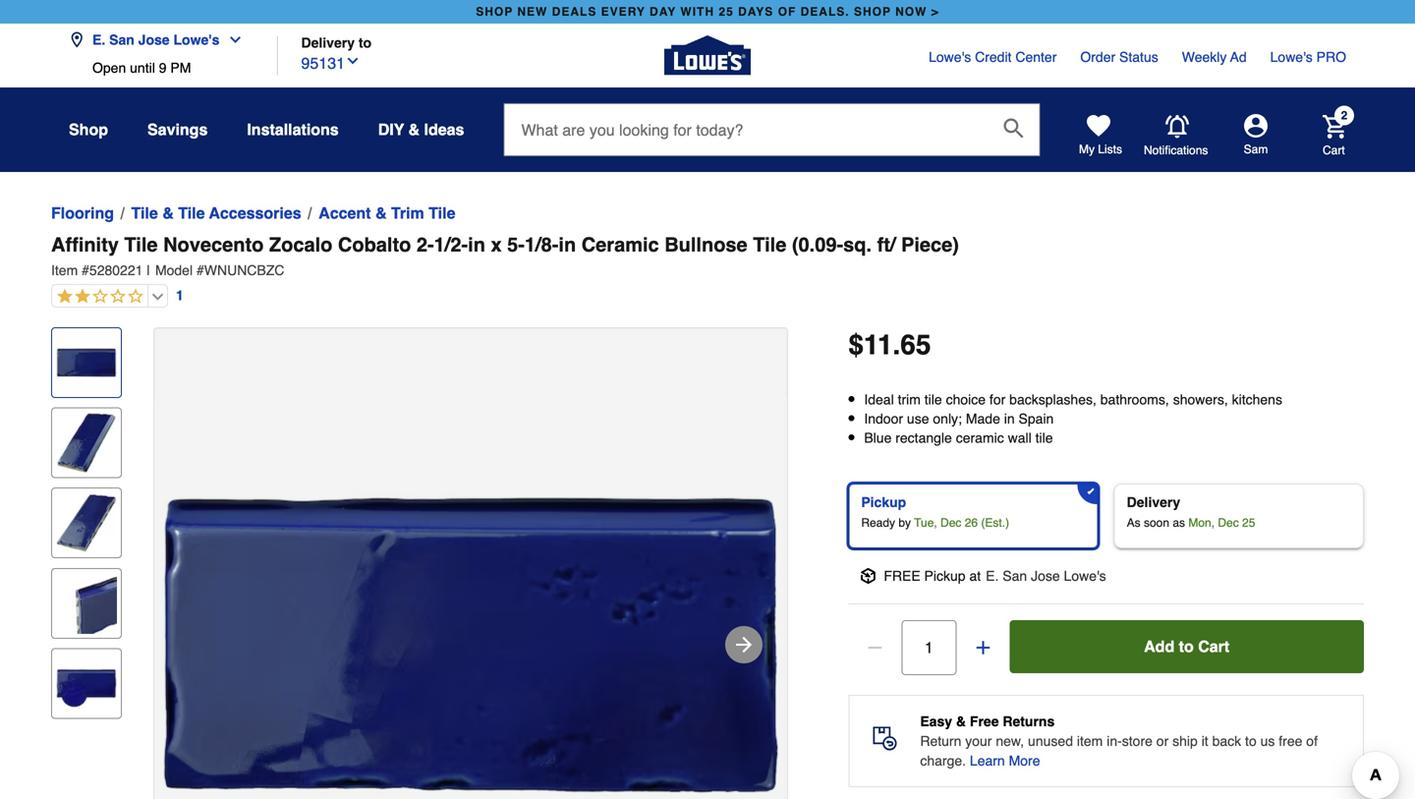 Task type: locate. For each thing, give the bounding box(es) containing it.
0 horizontal spatial san
[[109, 32, 134, 48]]

lowe's inside button
[[173, 32, 220, 48]]

deals
[[552, 5, 597, 19]]

1 horizontal spatial cart
[[1323, 143, 1345, 157]]

2 horizontal spatial in
[[1004, 411, 1015, 427]]

1 dec from the left
[[941, 516, 962, 530]]

to up chevron down image
[[359, 35, 372, 51]]

accessories
[[209, 204, 301, 222]]

to inside button
[[1179, 637, 1194, 655]]

1 shop from the left
[[476, 5, 513, 19]]

9
[[159, 60, 167, 76]]

my lists
[[1079, 143, 1123, 156]]

ship
[[1173, 733, 1198, 749]]

days
[[738, 5, 774, 19]]

& for diy
[[408, 120, 420, 139]]

add to cart
[[1144, 637, 1230, 655]]

1 horizontal spatial tile
[[1036, 430, 1053, 446]]

2 vertical spatial to
[[1245, 733, 1257, 749]]

25 right "with"
[[719, 5, 734, 19]]

chevron down image
[[345, 53, 361, 69]]

lowe's credit center
[[929, 49, 1057, 65]]

1 horizontal spatial shop
[[854, 5, 891, 19]]

1 horizontal spatial pickup
[[924, 568, 966, 584]]

& inside button
[[408, 120, 420, 139]]

as
[[1173, 516, 1185, 530]]

san right the at
[[1003, 568, 1027, 584]]

pm
[[170, 60, 191, 76]]

my lists link
[[1079, 114, 1123, 157]]

shop left new
[[476, 5, 513, 19]]

dec left the 26
[[941, 516, 962, 530]]

0 horizontal spatial cart
[[1198, 637, 1230, 655]]

san
[[109, 32, 134, 48], [1003, 568, 1027, 584]]

2 dec from the left
[[1218, 516, 1239, 530]]

# right the model
[[197, 262, 204, 278]]

e. san jose lowe's
[[92, 32, 220, 48]]

lists
[[1098, 143, 1123, 156]]

&
[[408, 120, 420, 139], [162, 204, 174, 222], [375, 204, 387, 222], [956, 713, 966, 729]]

minus image
[[865, 638, 885, 657]]

bullnose
[[665, 233, 748, 256]]

cart right add
[[1198, 637, 1230, 655]]

e.
[[92, 32, 105, 48], [986, 568, 999, 584]]

0 vertical spatial e.
[[92, 32, 105, 48]]

& right the diy
[[408, 120, 420, 139]]

>
[[932, 5, 939, 19]]

spain
[[1019, 411, 1054, 427]]

0 vertical spatial delivery
[[301, 35, 355, 51]]

1 vertical spatial to
[[1179, 637, 1194, 655]]

jose right the at
[[1031, 568, 1060, 584]]

tile
[[131, 204, 158, 222], [178, 204, 205, 222], [429, 204, 456, 222], [124, 233, 158, 256], [753, 233, 787, 256]]

affinity tile  #wnuncbzc - thumbnail image
[[56, 332, 117, 393]]

25 inside delivery as soon as mon, dec 25
[[1242, 516, 1256, 530]]

zocalo
[[269, 233, 333, 256]]

diy & ideas
[[378, 120, 464, 139]]

to inside easy & free returns return your new, unused item in-store or ship it back to us free of charge.
[[1245, 733, 1257, 749]]

in
[[468, 233, 485, 256], [559, 233, 576, 256], [1004, 411, 1015, 427]]

tile & tile accessories
[[131, 204, 301, 222]]

in right 5-
[[559, 233, 576, 256]]

0 vertical spatial pickup
[[861, 494, 906, 510]]

indoor
[[864, 411, 903, 427]]

65
[[901, 329, 931, 361]]

pickup image
[[860, 568, 876, 584]]

0 vertical spatial to
[[359, 35, 372, 51]]

# right item
[[82, 262, 89, 278]]

1 vertical spatial delivery
[[1127, 494, 1181, 510]]

95131 button
[[301, 50, 361, 75]]

chevron down image
[[220, 32, 243, 48]]

weekly ad
[[1182, 49, 1247, 65]]

affinity tile  #wnuncbzc - thumbnail5 image
[[56, 653, 117, 714]]

2 shop from the left
[[854, 5, 891, 19]]

1 vertical spatial pickup
[[924, 568, 966, 584]]

dec right 'mon,' at the bottom right of the page
[[1218, 516, 1239, 530]]

pickup left the at
[[924, 568, 966, 584]]

1 horizontal spatial e.
[[986, 568, 999, 584]]

95131
[[301, 54, 345, 72]]

|
[[147, 262, 150, 278]]

1 horizontal spatial #
[[197, 262, 204, 278]]

0 horizontal spatial tile
[[925, 392, 942, 407]]

new
[[517, 5, 548, 19]]

in left 'x'
[[468, 233, 485, 256]]

choice
[[946, 392, 986, 407]]

trim
[[898, 392, 921, 407]]

lowe's pro link
[[1271, 47, 1347, 67]]

1 horizontal spatial delivery
[[1127, 494, 1181, 510]]

accent & trim tile link
[[319, 201, 456, 225]]

order status
[[1081, 49, 1159, 65]]

0 horizontal spatial in
[[468, 233, 485, 256]]

0 horizontal spatial jose
[[138, 32, 170, 48]]

tile up only;
[[925, 392, 942, 407]]

tile & tile accessories link
[[131, 201, 301, 225]]

dec inside pickup ready by tue, dec 26 (est.)
[[941, 516, 962, 530]]

jose inside e. san jose lowe's button
[[138, 32, 170, 48]]

0 horizontal spatial pickup
[[861, 494, 906, 510]]

1 horizontal spatial jose
[[1031, 568, 1060, 584]]

lowe's home improvement cart image
[[1323, 115, 1347, 138]]

to right add
[[1179, 637, 1194, 655]]

0 horizontal spatial shop
[[476, 5, 513, 19]]

to left us
[[1245, 733, 1257, 749]]

1 horizontal spatial dec
[[1218, 516, 1239, 530]]

delivery for to
[[301, 35, 355, 51]]

bathrooms,
[[1101, 392, 1169, 407]]

location image
[[69, 32, 85, 48]]

e. san jose lowe's button
[[69, 20, 251, 60]]

1/8-
[[525, 233, 559, 256]]

25 right 'mon,' at the bottom right of the page
[[1242, 516, 1256, 530]]

weekly
[[1182, 49, 1227, 65]]

0 horizontal spatial #
[[82, 262, 89, 278]]

& for easy
[[956, 713, 966, 729]]

pro
[[1317, 49, 1347, 65]]

2
[[1341, 109, 1348, 122]]

wall
[[1008, 430, 1032, 446]]

0 horizontal spatial delivery
[[301, 35, 355, 51]]

1 vertical spatial e.
[[986, 568, 999, 584]]

0 horizontal spatial to
[[359, 35, 372, 51]]

& inside easy & free returns return your new, unused item in-store or ship it back to us free of charge.
[[956, 713, 966, 729]]

delivery up 95131
[[301, 35, 355, 51]]

shop new deals every day with 25 days of deals. shop now >
[[476, 5, 939, 19]]

delivery up soon
[[1127, 494, 1181, 510]]

affinity tile  #wnuncbzc - thumbnail4 image
[[56, 573, 117, 634]]

or
[[1157, 733, 1169, 749]]

0 vertical spatial jose
[[138, 32, 170, 48]]

jose up 9
[[138, 32, 170, 48]]

cart down lowe's home improvement cart image
[[1323, 143, 1345, 157]]

0 horizontal spatial e.
[[92, 32, 105, 48]]

& up novecento
[[162, 204, 174, 222]]

None search field
[[504, 103, 1040, 172]]

wnuncbzc
[[204, 262, 284, 278]]

11
[[864, 329, 893, 361]]

showers,
[[1173, 392, 1228, 407]]

1 vertical spatial san
[[1003, 568, 1027, 584]]

of
[[778, 5, 796, 19]]

0 vertical spatial cart
[[1323, 143, 1345, 157]]

lowe's
[[173, 32, 220, 48], [929, 49, 971, 65], [1271, 49, 1313, 65], [1064, 568, 1106, 584]]

shop
[[476, 5, 513, 19], [854, 5, 891, 19]]

0 vertical spatial san
[[109, 32, 134, 48]]

pickup up ready
[[861, 494, 906, 510]]

dec
[[941, 516, 962, 530], [1218, 516, 1239, 530]]

learn
[[970, 753, 1005, 768]]

add to cart button
[[1010, 620, 1364, 673]]

2 horizontal spatial to
[[1245, 733, 1257, 749]]

0 vertical spatial 25
[[719, 5, 734, 19]]

1 vertical spatial 25
[[1242, 516, 1256, 530]]

shop left now
[[854, 5, 891, 19]]

delivery as soon as mon, dec 25
[[1127, 494, 1256, 530]]

dec inside delivery as soon as mon, dec 25
[[1218, 516, 1239, 530]]

1 vertical spatial cart
[[1198, 637, 1230, 655]]

#
[[82, 262, 89, 278], [197, 262, 204, 278]]

san up open
[[109, 32, 134, 48]]

returns
[[1003, 713, 1055, 729]]

1 horizontal spatial to
[[1179, 637, 1194, 655]]

1 horizontal spatial 25
[[1242, 516, 1256, 530]]

25
[[719, 5, 734, 19], [1242, 516, 1256, 530]]

delivery inside delivery as soon as mon, dec 25
[[1127, 494, 1181, 510]]

as
[[1127, 516, 1141, 530]]

25 for shop
[[719, 5, 734, 19]]

sam
[[1244, 143, 1268, 156]]

e. right location icon on the top left of the page
[[92, 32, 105, 48]]

in up wall
[[1004, 411, 1015, 427]]

& left trim
[[375, 204, 387, 222]]

option group
[[841, 476, 1372, 556]]

search image
[[1004, 118, 1024, 138]]

$
[[849, 329, 864, 361]]

return
[[920, 733, 962, 749]]

& left free
[[956, 713, 966, 729]]

e. right the at
[[986, 568, 999, 584]]

pickup inside pickup ready by tue, dec 26 (est.)
[[861, 494, 906, 510]]

store
[[1122, 733, 1153, 749]]

novecento
[[163, 233, 264, 256]]

shop button
[[69, 112, 108, 147]]

0 horizontal spatial dec
[[941, 516, 962, 530]]

san inside button
[[109, 32, 134, 48]]

tile down spain
[[1036, 430, 1053, 446]]

made
[[966, 411, 1000, 427]]

0 horizontal spatial 25
[[719, 5, 734, 19]]



Task type: vqa. For each thing, say whether or not it's contained in the screenshot.
'you' inside What do you put down before vinyl plank flooring? Install vinyl plank flooring over concrete, hardwood, tile or existing vinyl flooring — if the surface is flat and clean, it works.
no



Task type: describe. For each thing, give the bounding box(es) containing it.
trim
[[391, 204, 424, 222]]

25 for delivery
[[1242, 516, 1256, 530]]

affinity tile novecento zocalo cobalto 2-1/2-in x 5-1/8-in ceramic bullnose tile (0.09-sq. ft/ piece) item # 5280221 | model # wnuncbzc
[[51, 233, 959, 278]]

cobalto
[[338, 233, 411, 256]]

1 # from the left
[[82, 262, 89, 278]]

shop
[[69, 120, 108, 139]]

ad
[[1231, 49, 1247, 65]]

ft/
[[877, 233, 896, 256]]

& for accent
[[375, 204, 387, 222]]

lowe's pro
[[1271, 49, 1347, 65]]

Stepper number input field with increment and decrement buttons number field
[[902, 620, 957, 675]]

in-
[[1107, 733, 1122, 749]]

notifications
[[1144, 143, 1208, 157]]

blue
[[864, 430, 892, 446]]

only;
[[933, 411, 962, 427]]

option group containing pickup
[[841, 476, 1372, 556]]

5280221
[[89, 262, 143, 278]]

use
[[907, 411, 929, 427]]

kitchens
[[1232, 392, 1283, 407]]

credit
[[975, 49, 1012, 65]]

free
[[1279, 733, 1303, 749]]

Search Query text field
[[505, 104, 988, 155]]

ceramic
[[582, 233, 659, 256]]

2 # from the left
[[197, 262, 204, 278]]

item
[[51, 262, 78, 278]]

to for add
[[1179, 637, 1194, 655]]

installations
[[247, 120, 339, 139]]

model
[[155, 262, 193, 278]]

open
[[92, 60, 126, 76]]

ideal trim tile choice for backsplashes, bathrooms, showers, kitchens indoor use only; made in spain blue rectangle ceramic wall tile
[[864, 392, 1283, 446]]

$ 11 . 65
[[849, 329, 931, 361]]

piece)
[[901, 233, 959, 256]]

item
[[1077, 733, 1103, 749]]

1 horizontal spatial san
[[1003, 568, 1027, 584]]

sq.
[[843, 233, 872, 256]]

at
[[970, 568, 981, 584]]

mon,
[[1189, 516, 1215, 530]]

1 vertical spatial tile
[[1036, 430, 1053, 446]]

accent & trim tile
[[319, 204, 456, 222]]

affinity tile  #wnuncbzc image
[[154, 328, 787, 799]]

order status link
[[1081, 47, 1159, 67]]

rectangle
[[896, 430, 952, 446]]

ceramic
[[956, 430, 1004, 446]]

& for tile
[[162, 204, 174, 222]]

unused
[[1028, 733, 1073, 749]]

lowe's home improvement lists image
[[1087, 114, 1111, 138]]

in inside ideal trim tile choice for backsplashes, bathrooms, showers, kitchens indoor use only; made in spain blue rectangle ceramic wall tile
[[1004, 411, 1015, 427]]

affinity tile  #wnuncbzc - thumbnail3 image
[[56, 493, 117, 554]]

2-
[[417, 233, 434, 256]]

day
[[650, 5, 676, 19]]

for
[[990, 392, 1006, 407]]

my
[[1079, 143, 1095, 156]]

now
[[896, 5, 927, 19]]

delivery for as
[[1127, 494, 1181, 510]]

.
[[893, 329, 901, 361]]

every
[[601, 5, 646, 19]]

learn more
[[970, 753, 1040, 768]]

lowe's home improvement logo image
[[664, 12, 751, 99]]

by
[[899, 516, 911, 530]]

plus image
[[973, 638, 993, 657]]

backsplashes,
[[1010, 392, 1097, 407]]

savings
[[147, 120, 208, 139]]

with
[[681, 5, 715, 19]]

to for delivery
[[359, 35, 372, 51]]

tue,
[[914, 516, 937, 530]]

affinity tile  #wnuncbzc - thumbnail2 image
[[56, 412, 117, 473]]

shop new deals every day with 25 days of deals. shop now > link
[[472, 0, 943, 24]]

back
[[1213, 733, 1242, 749]]

ready
[[861, 516, 895, 530]]

e. inside button
[[92, 32, 105, 48]]

installations button
[[247, 112, 339, 147]]

learn more link
[[970, 751, 1040, 770]]

weekly ad link
[[1182, 47, 1247, 67]]

arrow right image
[[732, 633, 756, 657]]

flooring link
[[51, 201, 114, 225]]

delivery to
[[301, 35, 372, 51]]

0 vertical spatial tile
[[925, 392, 942, 407]]

easy
[[920, 713, 952, 729]]

ideas
[[424, 120, 464, 139]]

accent
[[319, 204, 371, 222]]

ideal
[[864, 392, 894, 407]]

lowe's home improvement notification center image
[[1166, 115, 1189, 138]]

center
[[1016, 49, 1057, 65]]

1 vertical spatial jose
[[1031, 568, 1060, 584]]

until
[[130, 60, 155, 76]]

cart inside button
[[1198, 637, 1230, 655]]

item number 5 2 8 0 2 2 1 and model number w n u n c b z c element
[[51, 260, 1364, 280]]

easy & free returns return your new, unused item in-store or ship it back to us free of charge.
[[920, 713, 1318, 768]]

savings button
[[147, 112, 208, 147]]

sam button
[[1209, 114, 1303, 157]]

2 stars image
[[52, 288, 144, 306]]

26
[[965, 516, 978, 530]]

1 horizontal spatial in
[[559, 233, 576, 256]]

diy
[[378, 120, 404, 139]]

free
[[970, 713, 999, 729]]

soon
[[1144, 516, 1170, 530]]

free
[[884, 568, 921, 584]]

new,
[[996, 733, 1024, 749]]



